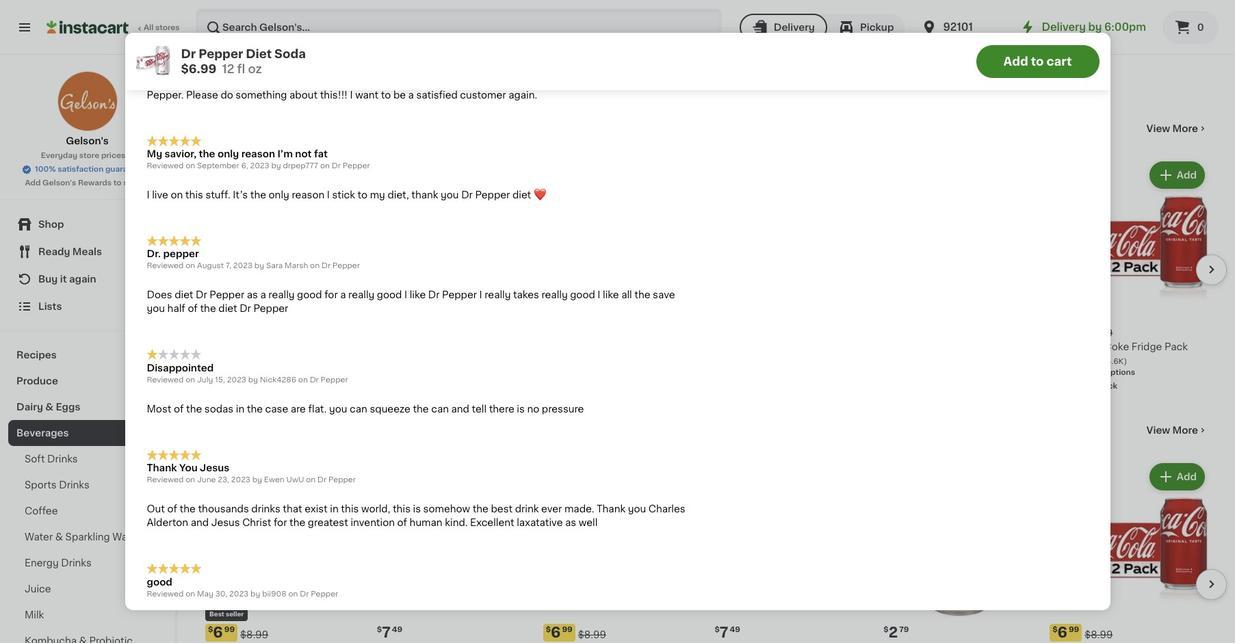 Task type: vqa. For each thing, say whether or not it's contained in the screenshot.
OPTIONS associated with fl
yes



Task type: locate. For each thing, give the bounding box(es) containing it.
last
[[165, 76, 182, 86]]

0 vertical spatial drinks
[[47, 454, 78, 464]]

$ 6 99 $8.99
[[208, 625, 268, 640], [1052, 625, 1113, 640]]

reviewed down my on the left top of the page
[[147, 162, 184, 170]]

you
[[441, 190, 459, 200], [147, 304, 165, 314], [329, 404, 347, 414], [628, 504, 646, 514]]

reviewed up most
[[147, 376, 184, 384]]

15,
[[215, 376, 225, 384]]

1 horizontal spatial thank
[[597, 504, 626, 514]]

0 horizontal spatial delivery
[[774, 23, 815, 32]]

of right most
[[174, 404, 184, 414]]

1 vertical spatial for
[[324, 290, 338, 300]]

energy
[[25, 558, 59, 568]]

0 horizontal spatial only
[[218, 149, 239, 159]]

4 reviewed from the top
[[147, 476, 184, 484]]

on right bii908
[[288, 590, 298, 598]]

1 horizontal spatial 7
[[720, 625, 728, 640]]

made.
[[564, 504, 594, 514]]

pepper inside the disappointed reviewed on july 15, 2023 by nick4286 on dr pepper
[[321, 376, 348, 384]]

gelson's down 100%
[[42, 179, 76, 187]]

pepper up greatest
[[328, 476, 356, 484]]

12 right x
[[221, 369, 229, 376]]

on down you
[[186, 476, 195, 484]]

add to cart button
[[976, 45, 1099, 78]]

dr. pepper reviewed on august 7, 2023 by sara marsh on dr pepper
[[147, 249, 360, 270]]

0 vertical spatial for
[[302, 63, 316, 72]]

drinks inside "link"
[[61, 558, 92, 568]]

0 vertical spatial reason
[[241, 149, 275, 159]]

flat. right are
[[308, 404, 327, 414]]

$ 6 99 $8.99 for first $6.99 original price: $8.99 element from the right
[[1052, 625, 1113, 640]]

that
[[283, 504, 302, 514]]

on right nick4286 at the bottom left of page
[[298, 376, 308, 384]]

0 horizontal spatial options
[[261, 369, 290, 376]]

1 horizontal spatial 49
[[730, 626, 740, 633]]

all stores
[[144, 24, 180, 31]]

3 6 from the left
[[1057, 625, 1067, 640]]

0 vertical spatial 4
[[206, 76, 212, 86]]

reason
[[241, 149, 275, 159], [292, 190, 324, 200]]

& inside water & sparkling water link
[[55, 532, 63, 542]]

love
[[461, 63, 481, 72]]

water & sparkling water link
[[8, 524, 166, 550]]

4 inside i have been a diet dr pepper fan for as long as i can. remember! i love the product, however, as of late i'd say in the last 3 to 4 months, about a third of any product i buy is flat. i'm getting tired of throwing out a lot of diet dr pepper. please do something about this!!! i want to be a satisfied customer again.
[[206, 76, 212, 86]]

0 vertical spatial only
[[218, 149, 239, 159]]

0 horizontal spatial can
[[350, 404, 367, 414]]

1 horizontal spatial beverages
[[205, 72, 317, 92]]

for inside the does diet dr pepper as a really good for a really good i like dr pepper i really takes really good i like all the save you half of the diet dr pepper
[[324, 290, 338, 300]]

1 really from the left
[[268, 290, 295, 300]]

add
[[1003, 56, 1028, 67], [332, 170, 352, 180], [1177, 170, 1197, 180], [25, 179, 41, 187], [332, 472, 352, 482], [1177, 472, 1197, 482]]

2 options from the left
[[1106, 369, 1135, 376]]

& inside dairy & eggs link
[[45, 402, 53, 412]]

0 horizontal spatial many
[[219, 382, 241, 390]]

0 vertical spatial jesus
[[200, 463, 229, 473]]

on right live
[[171, 190, 183, 200]]

0 vertical spatial view
[[1147, 124, 1170, 133]]

2 $ 6 99 $8.99 from the left
[[1052, 625, 1113, 640]]

★★★★★
[[147, 135, 202, 146], [147, 135, 202, 146], [147, 235, 202, 246], [147, 235, 202, 246], [147, 349, 202, 360], [205, 356, 253, 365], [205, 356, 253, 365], [147, 449, 202, 460], [147, 449, 202, 460], [147, 563, 202, 574], [147, 563, 202, 574]]

2023 left •
[[227, 376, 246, 384]]

2 vertical spatial drinks
[[61, 558, 92, 568]]

to left cart
[[1031, 56, 1044, 67]]

& up energy drinks
[[55, 532, 63, 542]]

beverages
[[205, 72, 317, 92], [16, 428, 69, 438]]

gelson's link
[[57, 71, 117, 148]]

99 for 3rd $6.99 original price: $8.99 element from the right
[[224, 626, 235, 633]]

about
[[256, 76, 285, 86], [289, 90, 318, 100]]

dr
[[181, 49, 196, 60], [233, 63, 245, 72], [661, 76, 673, 86], [332, 162, 341, 170], [461, 190, 473, 200], [322, 262, 331, 270], [196, 290, 207, 300], [428, 290, 440, 300], [240, 304, 251, 314], [310, 376, 319, 384], [317, 476, 326, 484], [300, 590, 309, 598]]

sale
[[231, 121, 264, 135]]

jesus
[[200, 463, 229, 473], [211, 518, 240, 528]]

4
[[206, 76, 212, 86], [1099, 369, 1104, 376]]

pepper down diet
[[247, 63, 282, 72]]

as inside out of the thousands drinks that exist in this world, this is somehow the best drink ever made. thank you charles alderton and jesus christ for the greatest invention of human kind. excellent laxatative as well
[[565, 518, 576, 528]]

1 horizontal spatial about
[[289, 90, 318, 100]]

0 horizontal spatial $ 6 99 $8.99
[[208, 625, 268, 640]]

$6.99 original price: $8.99 element
[[205, 624, 363, 642], [543, 624, 701, 642], [1050, 624, 1208, 642]]

drinks for soft drinks
[[47, 454, 78, 464]]

save right all on the right
[[653, 290, 675, 300]]

thank left you
[[147, 463, 177, 473]]

12
[[222, 64, 234, 75], [205, 369, 213, 376], [221, 369, 229, 376]]

0 vertical spatial disappointed
[[147, 22, 214, 31]]

2 more from the top
[[1172, 425, 1198, 435]]

options
[[261, 369, 290, 376], [1106, 369, 1135, 376]]

1 vertical spatial view more link
[[1147, 423, 1208, 437]]

pepper inside dr pepper diet soda $6.99 12 fl oz
[[199, 49, 243, 60]]

jesus down thousands
[[211, 518, 240, 528]]

0 horizontal spatial 49
[[392, 626, 402, 633]]

12 x 12 fl oz • 5 options
[[205, 369, 290, 376]]

1 vertical spatial gelson's
[[42, 179, 76, 187]]

pepper inside the my savior, the only reason i'm not fat reviewed on september 6, 2023 by drpep777 on dr pepper
[[343, 162, 370, 170]]

1 vertical spatial view more
[[1147, 425, 1198, 435]]

1 reviewed from the top
[[147, 162, 184, 170]]

1 item carousel region from the top
[[205, 153, 1227, 400]]

0 vertical spatial flat.
[[429, 76, 448, 86]]

out of the thousands drinks that exist in this world, this is somehow the best drink ever made. thank you charles alderton and jesus christ for the greatest invention of human kind. excellent laxatative as well
[[147, 504, 685, 528]]

stick
[[332, 190, 355, 200]]

2 horizontal spatial 6
[[1057, 625, 1067, 640]]

dr pepper diet soda $6.99 12 fl oz
[[181, 49, 306, 75]]

0 vertical spatial about
[[256, 76, 285, 86]]

gelson's up store
[[66, 136, 109, 146]]

dr inside the disappointed reviewed on july 15, 2023 by nick4286 on dr pepper
[[310, 376, 319, 384]]

gelson's logo image
[[57, 71, 117, 131]]

1 horizontal spatial $6.99 original price: $8.99 element
[[543, 624, 701, 642]]

2 stock from the left
[[1096, 382, 1117, 390]]

reviewed down you
[[147, 476, 184, 484]]

you left charles
[[628, 504, 646, 514]]

disappointed inside the disappointed reviewed on july 15, 2023 by nick4286 on dr pepper
[[147, 363, 214, 373]]

2 $ 7 49 from the left
[[715, 625, 740, 640]]

is left no
[[517, 404, 525, 414]]

pepper up most of the sodas in the case are flat. you can squeeze the can and tell there is no pressure
[[321, 376, 348, 384]]

dairy & eggs
[[16, 402, 80, 412]]

product,
[[501, 63, 542, 72]]

1 horizontal spatial like
[[603, 290, 619, 300]]

0 horizontal spatial and
[[191, 518, 209, 528]]

this up greatest
[[341, 504, 359, 514]]

pepper inside dr. pepper reviewed on august 7, 2023 by sara marsh on dr pepper
[[332, 262, 360, 270]]

not
[[295, 149, 312, 159]]

1 horizontal spatial $ 7 49
[[715, 625, 740, 640]]

2 horizontal spatial $6.99 original price: $8.99 element
[[1050, 624, 1208, 642]]

0 vertical spatial &
[[45, 402, 53, 412]]

eggs
[[56, 402, 80, 412]]

most
[[147, 404, 171, 414]]

0 horizontal spatial $6.99 original price: $8.99 element
[[205, 624, 363, 642]]

the right all on the right
[[634, 290, 650, 300]]

1 vertical spatial i'm
[[277, 149, 293, 159]]

add button
[[306, 163, 359, 187], [1151, 163, 1204, 187], [306, 464, 359, 489], [1151, 464, 1204, 489]]

1 49 from the left
[[392, 626, 402, 633]]

reviewed inside good reviewed on may 30, 2023 by bii908 on dr pepper
[[147, 590, 184, 598]]

jesus up june
[[200, 463, 229, 473]]

fl right "15,"
[[231, 369, 236, 376]]

0 horizontal spatial thank
[[147, 463, 177, 473]]

4 down (14.6k)
[[1099, 369, 1104, 376]]

pepper down sara
[[253, 304, 288, 314]]

stock down (14.6k)
[[1096, 382, 1117, 390]]

0 vertical spatial view more
[[1147, 124, 1198, 133]]

item carousel region
[[205, 153, 1227, 400], [205, 455, 1227, 643]]

0 horizontal spatial beverages
[[16, 428, 69, 438]]

alderton
[[147, 518, 188, 528]]

0 vertical spatial beverages
[[205, 72, 317, 92]]

30,
[[215, 590, 227, 598]]

to left be on the top left of page
[[381, 90, 391, 100]]

and down thousands
[[191, 518, 209, 528]]

in inside out of the thousands drinks that exist in this world, this is somehow the best drink ever made. thank you charles alderton and jesus christ for the greatest invention of human kind. excellent laxatative as well
[[330, 504, 339, 514]]

oz down diet
[[248, 64, 262, 75]]

0 horizontal spatial fl
[[231, 369, 236, 376]]

view more
[[1147, 124, 1198, 133], [1147, 425, 1198, 435]]

0 vertical spatial thank
[[147, 463, 177, 473]]

to down guarantee
[[113, 179, 122, 187]]

2023 inside dr. pepper reviewed on august 7, 2023 by sara marsh on dr pepper
[[233, 262, 253, 270]]

beverages link
[[8, 420, 166, 446]]

1 horizontal spatial options
[[1106, 369, 1135, 376]]

0 vertical spatial i'm
[[450, 76, 465, 86]]

2 disappointed from the top
[[147, 363, 214, 373]]

do
[[221, 90, 233, 100]]

reviewed left 'may'
[[147, 590, 184, 598]]

product group
[[205, 159, 363, 395], [374, 159, 532, 395], [1050, 159, 1208, 395], [205, 460, 363, 643], [1050, 460, 1208, 643]]

$ inside $ 2 79
[[884, 626, 889, 633]]

greatest
[[308, 518, 348, 528]]

in
[[670, 63, 679, 72], [242, 382, 249, 390], [1087, 382, 1094, 390], [236, 404, 244, 414], [330, 504, 339, 514]]

dr inside the my savior, the only reason i'm not fat reviewed on september 6, 2023 by drpep777 on dr pepper
[[332, 162, 341, 170]]

pepper right bii908
[[311, 590, 338, 598]]

all
[[144, 24, 153, 31]]

cola
[[1080, 342, 1102, 352]]

in up greatest
[[330, 504, 339, 514]]

None search field
[[196, 8, 722, 47]]

produce link
[[8, 368, 166, 394]]

can left squeeze
[[350, 404, 367, 414]]

disappointed up been
[[147, 22, 214, 31]]

of right half
[[188, 304, 198, 314]]

delivery for delivery by 6:00pm
[[1042, 22, 1086, 32]]

1 vertical spatial and
[[191, 518, 209, 528]]

2023 inside thank you jesus reviewed on june 23, 2023 by ewen uwu on dr pepper
[[231, 476, 250, 484]]

6:00pm
[[1104, 22, 1146, 32]]

2 view from the top
[[1147, 425, 1170, 435]]

0 vertical spatial view more link
[[1147, 122, 1208, 135]]

dairy
[[16, 402, 43, 412]]

1 can from the left
[[350, 404, 367, 414]]

you inside the does diet dr pepper as a really good for a really good i like dr pepper i really takes really good i like all the save you half of the diet dr pepper
[[147, 304, 165, 314]]

of inside the does diet dr pepper as a really good for a really good i like dr pepper i really takes really good i like all the save you half of the diet dr pepper
[[188, 304, 198, 314]]

the up september
[[199, 149, 215, 159]]

coffee link
[[8, 498, 166, 524]]

on down fat
[[320, 162, 330, 170]]

seller
[[226, 611, 244, 617]]

drinks up "sports drinks" on the bottom
[[47, 454, 78, 464]]

3 really from the left
[[485, 290, 511, 300]]

you inside out of the thousands drinks that exist in this world, this is somehow the best drink ever made. thank you charles alderton and jesus christ for the greatest invention of human kind. excellent laxatative as well
[[628, 504, 646, 514]]

is up 'human'
[[413, 504, 421, 514]]

drinks for energy drinks
[[61, 558, 92, 568]]

12 left x
[[205, 369, 213, 376]]

have
[[152, 63, 175, 72]]

6,
[[241, 162, 248, 170]]

2 item carousel region from the top
[[205, 455, 1227, 643]]

0 vertical spatial gelson's
[[66, 136, 109, 146]]

1 horizontal spatial only
[[269, 190, 289, 200]]

6
[[213, 625, 223, 640], [551, 625, 561, 640], [1057, 625, 1067, 640]]

the up "getting"
[[483, 63, 499, 72]]

everyday store prices link
[[41, 151, 134, 161]]

0 horizontal spatial oz
[[238, 369, 247, 376]]

2 many from the left
[[1063, 382, 1085, 390]]

somehow
[[423, 504, 470, 514]]

delivery by 6:00pm
[[1042, 22, 1146, 32]]

0 horizontal spatial $ 7 49
[[377, 625, 402, 640]]

as down made.
[[565, 518, 576, 528]]

by inside the disappointed reviewed on july 15, 2023 by nick4286 on dr pepper
[[248, 376, 258, 384]]

throwing
[[542, 76, 584, 86]]

1 vertical spatial save
[[653, 290, 675, 300]]

add to cart
[[1003, 56, 1072, 67]]

2 really from the left
[[348, 290, 374, 300]]

99 inside the $ 6 99
[[562, 626, 573, 633]]

reviewed inside the my savior, the only reason i'm not fat reviewed on september 6, 2023 by drpep777 on dr pepper
[[147, 162, 184, 170]]

0 horizontal spatial for
[[274, 518, 287, 528]]

2023 inside the disappointed reviewed on july 15, 2023 by nick4286 on dr pepper
[[227, 376, 246, 384]]

kind.
[[445, 518, 468, 528]]

i'm
[[450, 76, 465, 86], [277, 149, 293, 159]]

1 vertical spatial drinks
[[59, 480, 90, 490]]

0 horizontal spatial 4
[[206, 76, 212, 86]]

options inside coca-cola coke fridge pack (14.6k) 4 options many in stock
[[1106, 369, 1135, 376]]

1 99 from the left
[[224, 626, 235, 633]]

months,
[[215, 76, 254, 86]]

no
[[527, 404, 539, 414]]

4 up please
[[206, 76, 212, 86]]

2 7 from the left
[[720, 625, 728, 640]]

2 vertical spatial for
[[274, 518, 287, 528]]

my savior, the only reason i'm not fat reviewed on september 6, 2023 by drpep777 on dr pepper
[[147, 149, 370, 170]]

2 view more link from the top
[[1147, 423, 1208, 437]]

delivery
[[1042, 22, 1086, 32], [774, 23, 815, 32]]

4 really from the left
[[542, 290, 568, 300]]

the up excellent
[[473, 504, 488, 514]]

disappointed reviewed on july 15, 2023 by nick4286 on dr pepper
[[147, 363, 348, 384]]

1 horizontal spatial flat.
[[429, 76, 448, 86]]

1 $ 6 99 $8.99 from the left
[[208, 625, 268, 640]]

1 view from the top
[[1147, 124, 1170, 133]]

thank
[[411, 190, 438, 200]]

5 $ from the left
[[546, 626, 551, 633]]

reviewed inside dr. pepper reviewed on august 7, 2023 by sara marsh on dr pepper
[[147, 262, 184, 270]]

you down does
[[147, 304, 165, 314]]

good reviewed on may 30, 2023 by bii908 on dr pepper
[[147, 577, 338, 598]]

only down drpep777 on the top left
[[269, 190, 289, 200]]

1 horizontal spatial stock
[[1096, 382, 1117, 390]]

1 vertical spatial disappointed
[[147, 363, 214, 373]]

pepper up $6.99
[[199, 49, 243, 60]]

2023 inside good reviewed on may 30, 2023 by bii908 on dr pepper
[[229, 590, 249, 598]]

0 horizontal spatial 6
[[213, 625, 223, 640]]

you right thank at the left
[[441, 190, 459, 200]]

1 horizontal spatial for
[[302, 63, 316, 72]]

pepper left ❤️
[[475, 190, 510, 200]]

of
[[216, 22, 226, 31], [603, 63, 613, 72], [320, 76, 330, 86], [529, 76, 539, 86], [628, 76, 638, 86], [188, 304, 198, 314], [174, 404, 184, 414], [167, 504, 177, 514], [397, 518, 407, 528]]

0 horizontal spatial stock
[[251, 382, 273, 390]]

best seller
[[209, 611, 244, 617]]

1 options from the left
[[261, 369, 290, 376]]

july
[[197, 376, 213, 384]]

0 horizontal spatial like
[[410, 290, 426, 300]]

dr.
[[147, 249, 161, 259]]

reviewed down dr.
[[147, 262, 184, 270]]

0 vertical spatial oz
[[248, 64, 262, 75]]

1 vertical spatial jesus
[[211, 518, 240, 528]]

1 $ 7 49 from the left
[[377, 625, 402, 640]]

and
[[451, 404, 469, 414], [191, 518, 209, 528]]

6 $ from the left
[[1052, 626, 1057, 633]]

& for dairy
[[45, 402, 53, 412]]

this right world,
[[393, 504, 411, 514]]

1 vertical spatial flat.
[[308, 404, 327, 414]]

june
[[197, 476, 216, 484]]

uwu
[[286, 476, 304, 484]]

23,
[[218, 476, 229, 484]]

❤️
[[534, 190, 546, 200]]

0 horizontal spatial water
[[25, 532, 53, 542]]

4 $ from the left
[[884, 626, 889, 633]]

0 horizontal spatial i'm
[[277, 149, 293, 159]]

the left sodas
[[186, 404, 202, 414]]

reason up 6,
[[241, 149, 275, 159]]

0 horizontal spatial reason
[[241, 149, 275, 159]]

3 99 from the left
[[1069, 626, 1079, 633]]

pepper inside thank you jesus reviewed on june 23, 2023 by ewen uwu on dr pepper
[[328, 476, 356, 484]]

only up september
[[218, 149, 239, 159]]

1 horizontal spatial reason
[[292, 190, 324, 200]]

1 horizontal spatial many
[[1063, 382, 1085, 390]]

0 horizontal spatial 99
[[224, 626, 235, 633]]

0 vertical spatial is
[[419, 76, 427, 86]]

shop link
[[8, 211, 166, 238]]

options down (14.6k)
[[1106, 369, 1135, 376]]

pepper right marsh
[[332, 262, 360, 270]]

it
[[60, 274, 67, 284]]

1 horizontal spatial 6
[[551, 625, 561, 640]]

2 6 from the left
[[551, 625, 561, 640]]

100%
[[35, 166, 56, 173]]

0 button
[[1163, 11, 1219, 44]]

oz inside dr pepper diet soda $6.99 12 fl oz
[[248, 64, 262, 75]]

can left tell
[[431, 404, 449, 414]]

gelson's inside gelson's link
[[66, 136, 109, 146]]

for for as
[[302, 63, 316, 72]]

view more link
[[1147, 122, 1208, 135], [1147, 423, 1208, 437]]

2 vertical spatial is
[[413, 504, 421, 514]]

1 horizontal spatial i'm
[[450, 76, 465, 86]]

jesus inside out of the thousands drinks that exist in this world, this is somehow the best drink ever made. thank you charles alderton and jesus christ for the greatest invention of human kind. excellent laxatative as well
[[211, 518, 240, 528]]

1 horizontal spatial 99
[[562, 626, 573, 633]]

on right marsh
[[310, 262, 320, 270]]

2 99 from the left
[[562, 626, 573, 633]]

0 horizontal spatial &
[[45, 402, 53, 412]]

reason down drpep777 on the top left
[[292, 190, 324, 200]]

1 vertical spatial 4
[[1099, 369, 1104, 376]]

0 horizontal spatial 7
[[382, 625, 391, 640]]

dr inside dr pepper diet soda $6.99 12 fl oz
[[181, 49, 196, 60]]

1 horizontal spatial water
[[112, 532, 141, 542]]

in down cola
[[1087, 382, 1094, 390]]

100% satisfaction guarantee
[[35, 166, 145, 173]]

1 horizontal spatial can
[[431, 404, 449, 414]]

2 horizontal spatial this
[[393, 504, 411, 514]]

1 horizontal spatial $ 6 99 $8.99
[[1052, 625, 1113, 640]]

fl up months,
[[237, 64, 245, 75]]

2 reviewed from the top
[[147, 262, 184, 270]]

2023 inside the my savior, the only reason i'm not fat reviewed on september 6, 2023 by drpep777 on dr pepper
[[250, 162, 269, 170]]

1 vertical spatial item carousel region
[[205, 455, 1227, 643]]

to left the my
[[358, 190, 367, 200]]

of left late!
[[216, 22, 226, 31]]

1 horizontal spatial 4
[[1099, 369, 1104, 376]]

1 vertical spatial thank
[[597, 504, 626, 514]]

i'm left 'not'
[[277, 149, 293, 159]]

1 vertical spatial &
[[55, 532, 63, 542]]

5 reviewed from the top
[[147, 590, 184, 598]]

0 vertical spatial fl
[[237, 64, 245, 75]]

1 horizontal spatial and
[[451, 404, 469, 414]]

3 reviewed from the top
[[147, 376, 184, 384]]

tired
[[505, 76, 527, 86]]

instacart logo image
[[47, 19, 129, 36]]

pepper up i live on this stuff. it's the only reason i stick to my diet, thank you dr pepper diet ❤️
[[343, 162, 370, 170]]

i have been a diet dr pepper fan for as long as i can. remember! i love the product, however, as of late i'd say in the last 3 to 4 months, about a third of any product i buy is flat. i'm getting tired of throwing out a lot of diet dr pepper. please do something about this!!! i want to be a satisfied customer again.
[[147, 63, 679, 100]]

about down third
[[289, 90, 318, 100]]

$6.99
[[181, 64, 216, 75]]

it's
[[233, 190, 248, 200]]

as down dr. pepper reviewed on august 7, 2023 by sara marsh on dr pepper
[[247, 290, 258, 300]]

add inside add to cart button
[[1003, 56, 1028, 67]]

of up alderton
[[167, 504, 177, 514]]

4 inside coca-cola coke fridge pack (14.6k) 4 options many in stock
[[1099, 369, 1104, 376]]

$ 6 99 $8.99 for 3rd $6.99 original price: $8.99 element from the right
[[208, 625, 268, 640]]

flat. up satisfied
[[429, 76, 448, 86]]

you right are
[[329, 404, 347, 414]]

delivery inside button
[[774, 23, 815, 32]]

many down x
[[219, 382, 241, 390]]

oz left •
[[238, 369, 247, 376]]

for for a
[[324, 290, 338, 300]]

pepper inside good reviewed on may 30, 2023 by bii908 on dr pepper
[[311, 590, 338, 598]]

on left 'may'
[[186, 590, 195, 598]]

diet up months,
[[212, 63, 231, 72]]

reviewed inside the disappointed reviewed on july 15, 2023 by nick4286 on dr pepper
[[147, 376, 184, 384]]

by inside good reviewed on may 30, 2023 by bii908 on dr pepper
[[250, 590, 260, 598]]

drinks down water & sparkling water
[[61, 558, 92, 568]]

to right 3
[[194, 76, 204, 86]]

for inside i have been a diet dr pepper fan for as long as i can. remember! i love the product, however, as of late i'd say in the last 3 to 4 months, about a third of any product i buy is flat. i'm getting tired of throwing out a lot of diet dr pepper. please do something about this!!! i want to be a satisfied customer again.
[[302, 63, 316, 72]]

disappointed for reviewed
[[147, 363, 214, 373]]

1 disappointed from the top
[[147, 22, 214, 31]]

0 horizontal spatial this
[[185, 190, 203, 200]]

1 horizontal spatial delivery
[[1042, 22, 1086, 32]]

12 up months,
[[222, 64, 234, 75]]

water down coffee
[[25, 532, 53, 542]]



Task type: describe. For each thing, give the bounding box(es) containing it.
2 $6.99 original price: $8.99 element from the left
[[543, 624, 701, 642]]

pepper down 7,
[[210, 290, 244, 300]]

and inside out of the thousands drinks that exist in this world, this is somehow the best drink ever made. thank you charles alderton and jesus christ for the greatest invention of human kind. excellent laxatative as well
[[191, 518, 209, 528]]

pepper
[[163, 249, 199, 259]]

on left 'july'
[[186, 376, 195, 384]]

of left 'human'
[[397, 518, 407, 528]]

on sale now link
[[205, 120, 301, 137]]

dr inside good reviewed on may 30, 2023 by bii908 on dr pepper
[[300, 590, 309, 598]]

i'm inside i have been a diet dr pepper fan for as long as i can. remember! i love the product, however, as of late i'd say in the last 3 to 4 months, about a third of any product i buy is flat. i'm getting tired of throwing out a lot of diet dr pepper. please do something about this!!! i want to be a satisfied customer again.
[[450, 76, 465, 86]]

options for fl
[[261, 369, 290, 376]]

on down savior,
[[186, 162, 195, 170]]

recipes
[[16, 350, 57, 360]]

on
[[205, 121, 228, 135]]

of left "any"
[[320, 76, 330, 86]]

2 49 from the left
[[730, 626, 740, 633]]

0 horizontal spatial about
[[256, 76, 285, 86]]

this!!!
[[320, 90, 348, 100]]

2 water from the left
[[112, 532, 141, 542]]

pepper left takes
[[442, 290, 477, 300]]

august
[[197, 262, 224, 270]]

pepper inside i have been a diet dr pepper fan for as long as i can. remember! i love the product, however, as of late i'd say in the last 3 to 4 months, about a third of any product i buy is flat. i'm getting tired of throwing out a lot of diet dr pepper. please do something about this!!! i want to be a satisfied customer again.
[[247, 63, 282, 72]]

third
[[295, 76, 317, 86]]

drpep777
[[283, 162, 318, 170]]

soft drinks
[[25, 454, 78, 464]]

as inside the does diet dr pepper as a really good for a really good i like dr pepper i really takes really good i like all the save you half of the diet dr pepper
[[247, 290, 258, 300]]

1 stock from the left
[[251, 382, 273, 390]]

pack
[[1164, 342, 1188, 352]]

exist
[[305, 504, 328, 514]]

is inside i have been a diet dr pepper fan for as long as i can. remember! i love the product, however, as of late i'd say in the last 3 to 4 months, about a third of any product i buy is flat. i'm getting tired of throwing out a lot of diet dr pepper. please do something about this!!! i want to be a satisfied customer again.
[[419, 76, 427, 86]]

1 horizontal spatial this
[[341, 504, 359, 514]]

to inside add to cart button
[[1031, 56, 1044, 67]]

customer
[[460, 90, 506, 100]]

buy it again link
[[8, 265, 166, 293]]

the left case
[[247, 404, 263, 414]]

reason inside the my savior, the only reason i'm not fat reviewed on september 6, 2023 by drpep777 on dr pepper
[[241, 149, 275, 159]]

long
[[331, 63, 352, 72]]

lists
[[38, 302, 62, 311]]

delivery for delivery
[[774, 23, 815, 32]]

1 many from the left
[[219, 382, 241, 390]]

gelson's inside add gelson's rewards to save link
[[42, 179, 76, 187]]

soft
[[25, 454, 45, 464]]

as left long
[[318, 63, 329, 72]]

2 like from the left
[[603, 290, 619, 300]]

3 $6.99 original price: $8.99 element from the left
[[1050, 624, 1208, 642]]

item carousel region containing add
[[205, 153, 1227, 400]]

by inside the my savior, the only reason i'm not fat reviewed on september 6, 2023 by drpep777 on dr pepper
[[271, 162, 281, 170]]

of up again.
[[529, 76, 539, 86]]

$ inside the $ 6 99
[[546, 626, 551, 633]]

item carousel region containing 6
[[205, 455, 1227, 643]]

cart
[[1046, 56, 1072, 67]]

1 $6.99 original price: $8.99 element from the left
[[205, 624, 363, 642]]

the down that
[[289, 518, 305, 528]]

buy
[[398, 76, 417, 86]]

stuff.
[[206, 190, 230, 200]]

for inside out of the thousands drinks that exist in this world, this is somehow the best drink ever made. thank you charles alderton and jesus christ for the greatest invention of human kind. excellent laxatative as well
[[274, 518, 287, 528]]

1 vertical spatial fl
[[231, 369, 236, 376]]

12 inside dr pepper diet soda $6.99 12 fl oz
[[222, 64, 234, 75]]

in inside coca-cola coke fridge pack (14.6k) 4 options many in stock
[[1087, 382, 1094, 390]]

reviewed inside thank you jesus reviewed on june 23, 2023 by ewen uwu on dr pepper
[[147, 476, 184, 484]]

1 7 from the left
[[382, 625, 391, 640]]

drinks
[[251, 504, 280, 514]]

thank inside out of the thousands drinks that exist in this world, this is somehow the best drink ever made. thank you charles alderton and jesus christ for the greatest invention of human kind. excellent laxatative as well
[[597, 504, 626, 514]]

my
[[147, 149, 162, 159]]

case
[[265, 404, 288, 414]]

by inside thank you jesus reviewed on june 23, 2023 by ewen uwu on dr pepper
[[252, 476, 262, 484]]

on right uwu
[[306, 476, 316, 484]]

takes
[[513, 290, 539, 300]]

delivery by 6:00pm link
[[1020, 19, 1146, 36]]

guarantee
[[105, 166, 145, 173]]

1 vertical spatial is
[[517, 404, 525, 414]]

1 vertical spatial about
[[289, 90, 318, 100]]

as up out
[[590, 63, 601, 72]]

delivery button
[[739, 14, 827, 41]]

in inside i have been a diet dr pepper fan for as long as i can. remember! i love the product, however, as of late i'd say in the last 3 to 4 months, about a third of any product i buy is flat. i'm getting tired of throwing out a lot of diet dr pepper. please do something about this!!! i want to be a satisfied customer again.
[[670, 63, 679, 72]]

jesus inside thank you jesus reviewed on june 23, 2023 by ewen uwu on dr pepper
[[200, 463, 229, 473]]

i'm inside the my savior, the only reason i'm not fat reviewed on september 6, 2023 by drpep777 on dr pepper
[[277, 149, 293, 159]]

x
[[215, 369, 220, 376]]

can.
[[374, 63, 394, 72]]

sports drinks link
[[8, 472, 166, 498]]

0 horizontal spatial flat.
[[308, 404, 327, 414]]

drinks for sports drinks
[[59, 480, 90, 490]]

only inside the my savior, the only reason i'm not fat reviewed on september 6, 2023 by drpep777 on dr pepper
[[218, 149, 239, 159]]

2
[[889, 625, 898, 640]]

energy drinks
[[25, 558, 92, 568]]

getting
[[468, 76, 502, 86]]

diet up half
[[175, 290, 193, 300]]

2 can from the left
[[431, 404, 449, 414]]

the right half
[[200, 304, 216, 314]]

thank you jesus reviewed on june 23, 2023 by ewen uwu on dr pepper
[[147, 463, 356, 484]]

most of the sodas in the case are flat. you can squeeze the can and tell there is no pressure
[[147, 404, 584, 414]]

say
[[651, 63, 668, 72]]

disappointed for of
[[147, 22, 214, 31]]

human
[[410, 518, 442, 528]]

remember!
[[396, 63, 453, 72]]

again
[[69, 274, 96, 284]]

many in stock
[[219, 382, 273, 390]]

dr inside dr. pepper reviewed on august 7, 2023 by sara marsh on dr pepper
[[322, 262, 331, 270]]

the up alderton
[[180, 504, 196, 514]]

excellent
[[470, 518, 514, 528]]

energy drinks link
[[8, 550, 166, 576]]

flat. inside i have been a diet dr pepper fan for as long as i can. remember! i love the product, however, as of late i'd say in the last 3 to 4 months, about a third of any product i buy is flat. i'm getting tired of throwing out a lot of diet dr pepper. please do something about this!!! i want to be a satisfied customer again.
[[429, 76, 448, 86]]

add gelson's rewards to save link
[[25, 178, 150, 189]]

1 6 from the left
[[213, 625, 223, 640]]

of right 'lot'
[[628, 76, 638, 86]]

please
[[186, 90, 218, 100]]

something
[[236, 90, 287, 100]]

in right sodas
[[236, 404, 244, 414]]

thank inside thank you jesus reviewed on june 23, 2023 by ewen uwu on dr pepper
[[147, 463, 177, 473]]

out
[[147, 504, 165, 514]]

nick4286
[[260, 376, 296, 384]]

diet
[[246, 49, 272, 60]]

2 view more from the top
[[1147, 425, 1198, 435]]

many inside coca-cola coke fridge pack (14.6k) 4 options many in stock
[[1063, 382, 1085, 390]]

the right it's
[[250, 190, 266, 200]]

juice
[[25, 584, 51, 594]]

the inside the my savior, the only reason i'm not fat reviewed on september 6, 2023 by drpep777 on dr pepper
[[199, 149, 215, 159]]

add inside add gelson's rewards to save link
[[25, 179, 41, 187]]

1 $ from the left
[[208, 626, 213, 633]]

thousands
[[198, 504, 249, 514]]

good inside good reviewed on may 30, 2023 by bii908 on dr pepper
[[147, 577, 172, 587]]

drink
[[515, 504, 539, 514]]

does diet dr pepper as a really good for a really good i like dr pepper i really takes really good i like all the save you half of the diet dr pepper
[[147, 290, 675, 314]]

in down 12 x 12 fl oz • 5 options
[[242, 382, 249, 390]]

buy it again
[[38, 274, 96, 284]]

1 view more link from the top
[[1147, 122, 1208, 135]]

satisfaction
[[58, 166, 104, 173]]

1 vertical spatial beverages
[[16, 428, 69, 438]]

99 for first $6.99 original price: $8.99 element from the right
[[1069, 626, 1079, 633]]

late
[[616, 63, 634, 72]]

1 like from the left
[[410, 290, 426, 300]]

1 more from the top
[[1172, 124, 1198, 133]]

however,
[[545, 63, 587, 72]]

pressure
[[542, 404, 584, 414]]

are
[[291, 404, 306, 414]]

1 view more from the top
[[1147, 124, 1198, 133]]

diet down i'd
[[640, 76, 659, 86]]

savior,
[[165, 149, 197, 159]]

squeeze
[[370, 404, 410, 414]]

on sale now
[[205, 121, 301, 135]]

by inside dr. pepper reviewed on august 7, 2023 by sara marsh on dr pepper
[[254, 262, 264, 270]]

shop
[[38, 220, 64, 229]]

rewards
[[78, 179, 112, 187]]

options for fridge
[[1106, 369, 1135, 376]]

1 vertical spatial oz
[[238, 369, 247, 376]]

service type group
[[739, 14, 905, 41]]

diet left ❤️
[[512, 190, 531, 200]]

recipes link
[[8, 342, 166, 368]]

0 horizontal spatial save
[[123, 179, 141, 187]]

world,
[[361, 504, 390, 514]]

produce
[[16, 376, 58, 386]]

stock inside coca-cola coke fridge pack (14.6k) 4 options many in stock
[[1096, 382, 1117, 390]]

to inside add gelson's rewards to save link
[[113, 179, 122, 187]]

& for water
[[55, 532, 63, 542]]

dr inside thank you jesus reviewed on june 23, 2023 by ewen uwu on dr pepper
[[317, 476, 326, 484]]

92101
[[943, 22, 973, 32]]

buy
[[38, 274, 58, 284]]

i live on this stuff. it's the only reason i stick to my diet, thank you dr pepper diet ❤️
[[147, 190, 546, 200]]

is inside out of the thousands drinks that exist in this world, this is somehow the best drink ever made. thank you charles alderton and jesus christ for the greatest invention of human kind. excellent laxatative as well
[[413, 504, 421, 514]]

best
[[491, 504, 513, 514]]

2 $ from the left
[[377, 626, 382, 633]]

marsh
[[285, 262, 308, 270]]

on down pepper
[[186, 262, 195, 270]]

sodas
[[204, 404, 233, 414]]

i'd
[[636, 63, 648, 72]]

late!
[[228, 22, 250, 31]]

diet down 7,
[[218, 304, 237, 314]]

the right squeeze
[[413, 404, 429, 414]]

1 vertical spatial only
[[269, 190, 289, 200]]

fan
[[285, 63, 300, 72]]

fl inside dr pepper diet soda $6.99 12 fl oz
[[237, 64, 245, 75]]

well
[[579, 518, 598, 528]]

my
[[370, 190, 385, 200]]

the down have
[[147, 76, 163, 86]]

may
[[197, 590, 213, 598]]

0 vertical spatial and
[[451, 404, 469, 414]]

september
[[197, 162, 239, 170]]

1 water from the left
[[25, 532, 53, 542]]

of left late
[[603, 63, 613, 72]]

as up product
[[355, 63, 366, 72]]

save inside the does diet dr pepper as a really good for a really good i like dr pepper i really takes really good i like all the save you half of the diet dr pepper
[[653, 290, 675, 300]]

3 $ from the left
[[715, 626, 720, 633]]

milk link
[[8, 602, 166, 628]]



